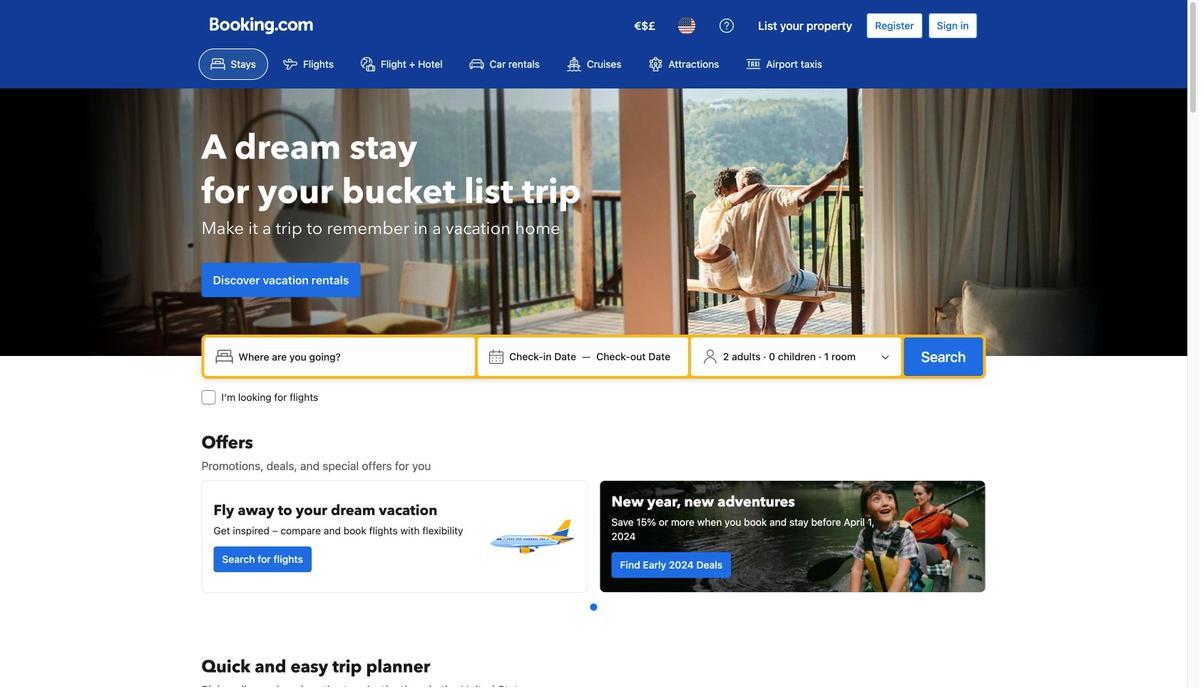 Task type: locate. For each thing, give the bounding box(es) containing it.
booking.com image
[[210, 17, 313, 34]]

main content
[[196, 432, 992, 687]]

progress bar
[[591, 604, 598, 611]]

Where are you going? field
[[233, 344, 470, 370]]



Task type: describe. For each thing, give the bounding box(es) containing it.
a young girl and woman kayak on a river image
[[601, 481, 986, 592]]

fly away to your dream vacation image
[[488, 492, 576, 581]]



Task type: vqa. For each thing, say whether or not it's contained in the screenshot.
site
no



